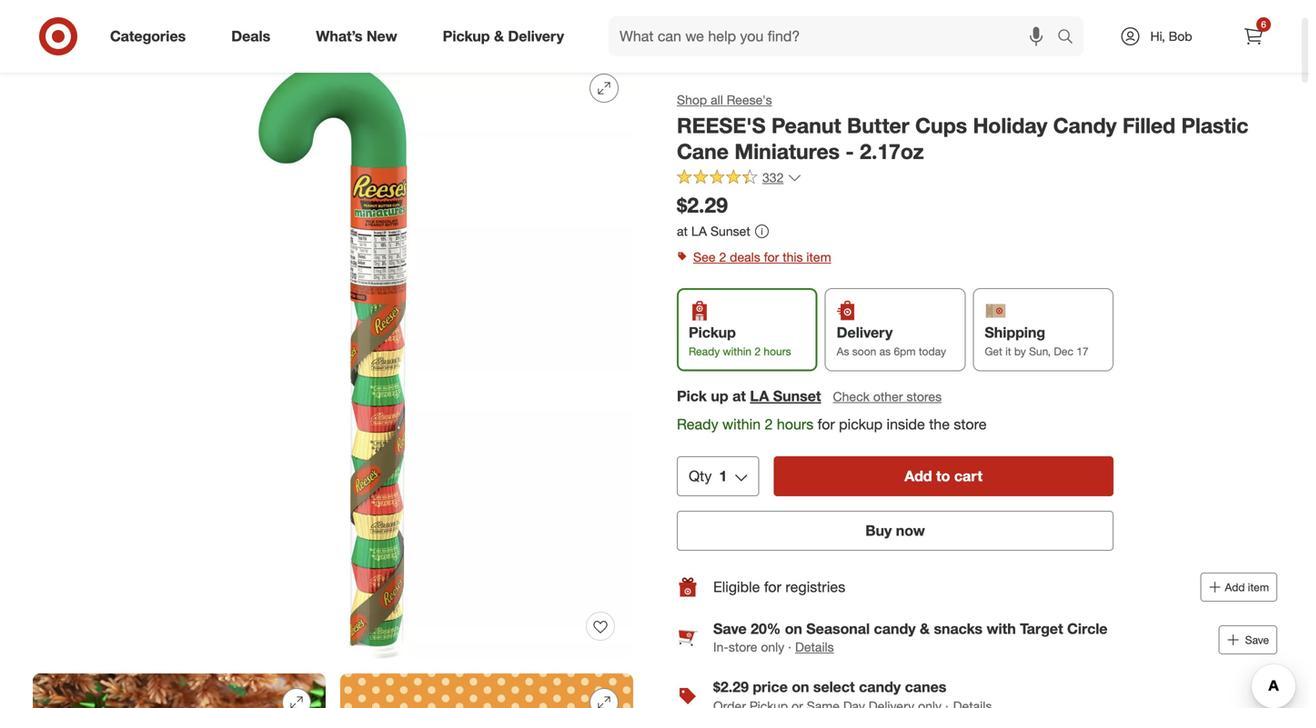Task type: describe. For each thing, give the bounding box(es) containing it.
what's
[[316, 27, 363, 45]]

miniatures
[[735, 139, 840, 164]]

this
[[783, 249, 803, 265]]

eligible for registries
[[713, 579, 845, 597]]

candy for &
[[874, 621, 916, 638]]

see 2 deals for this item link
[[677, 245, 1277, 270]]

plastic
[[1181, 113, 1249, 138]]

store inside save 20% on seasonal candy & snacks with target circle in-store only ∙ details
[[729, 640, 757, 656]]

ready within 2 hours for pickup inside the store
[[677, 416, 987, 433]]

the
[[929, 416, 950, 433]]

sun,
[[1029, 345, 1051, 359]]

buy now button
[[677, 511, 1114, 552]]

deals
[[231, 27, 270, 45]]

seasonal
[[806, 621, 870, 638]]

hours inside pickup ready within 2 hours
[[764, 345, 791, 359]]

grocery
[[79, 24, 125, 40]]

17
[[1077, 345, 1089, 359]]

332 link
[[677, 169, 802, 190]]

grocery link
[[79, 24, 125, 40]]

eligible
[[713, 579, 760, 597]]

target link
[[33, 24, 68, 40]]

0 horizontal spatial 2
[[719, 249, 726, 265]]

pickup ready within 2 hours
[[689, 324, 791, 359]]

0 vertical spatial &
[[494, 27, 504, 45]]

add item
[[1225, 581, 1269, 595]]

in-
[[713, 640, 729, 656]]

1 horizontal spatial at
[[733, 387, 746, 405]]

shipping
[[985, 324, 1046, 342]]

cane
[[677, 139, 729, 164]]

categories
[[110, 27, 186, 45]]

1 horizontal spatial store
[[954, 416, 987, 433]]

save button
[[1219, 626, 1277, 655]]

as
[[880, 345, 891, 359]]

save 20% on seasonal candy & snacks with target circle in-store only ∙ details
[[713, 621, 1108, 656]]

up
[[711, 387, 729, 405]]

1 vertical spatial sunset
[[773, 387, 821, 405]]

0 horizontal spatial la
[[691, 223, 707, 239]]

20%
[[751, 621, 781, 638]]

reese&#39;s peanut butter cups holiday candy filled plastic cane miniatures - 2.17oz, 1 of 7 image
[[33, 59, 633, 660]]

2 within from the top
[[722, 416, 761, 433]]

reese's
[[727, 92, 772, 108]]

0 horizontal spatial candy
[[137, 24, 174, 40]]

peanut
[[772, 113, 841, 138]]

What can we help you find? suggestions appear below search field
[[609, 16, 1062, 56]]

to
[[936, 468, 950, 486]]

what's new link
[[300, 16, 420, 56]]

0 horizontal spatial target
[[33, 24, 68, 40]]

delivery as soon as 6pm today
[[837, 324, 946, 359]]

categories link
[[95, 16, 209, 56]]

pick up at la sunset
[[677, 387, 821, 405]]

what's new
[[316, 27, 397, 45]]

6pm
[[894, 345, 916, 359]]

shop
[[677, 92, 707, 108]]

chocolate
[[185, 24, 244, 40]]

-
[[846, 139, 854, 164]]

price
[[753, 679, 788, 697]]

0 vertical spatial for
[[764, 249, 779, 265]]

2 inside pickup ready within 2 hours
[[755, 345, 761, 359]]

filled
[[1123, 113, 1176, 138]]

candy inside shop all reese's reese's peanut butter cups holiday candy filled plastic cane miniatures - 2.17oz
[[1053, 113, 1117, 138]]

1
[[719, 468, 727, 486]]

6
[[1261, 19, 1266, 30]]

add for add to cart
[[905, 468, 932, 486]]

$2.29 price on select candy canes link
[[713, 679, 947, 697]]

pickup & delivery link
[[427, 16, 587, 56]]

now
[[896, 522, 925, 540]]

add for add item
[[1225, 581, 1245, 595]]

only
[[761, 640, 785, 656]]

$2.29 price on select candy canes
[[713, 679, 947, 697]]

see 2 deals for this item
[[693, 249, 831, 265]]

get
[[985, 345, 1002, 359]]

la sunset button
[[750, 386, 821, 407]]

2 vertical spatial 2
[[765, 416, 773, 433]]

0 vertical spatial delivery
[[508, 27, 564, 45]]

inside
[[887, 416, 925, 433]]

target inside save 20% on seasonal candy & snacks with target circle in-store only ∙ details
[[1020, 621, 1063, 638]]

0 vertical spatial sunset
[[711, 223, 750, 239]]

candy for canes
[[859, 679, 901, 697]]

canes
[[905, 679, 947, 697]]

shipping get it by sun, dec 17
[[985, 324, 1089, 359]]

1 vertical spatial for
[[818, 416, 835, 433]]

0 vertical spatial item
[[807, 249, 831, 265]]



Task type: vqa. For each thing, say whether or not it's contained in the screenshot.
'Candy' to the right
yes



Task type: locate. For each thing, give the bounding box(es) containing it.
as
[[837, 345, 849, 359]]

item
[[807, 249, 831, 265], [1248, 581, 1269, 595]]

it
[[1006, 345, 1011, 359]]

delivery
[[508, 27, 564, 45], [837, 324, 893, 342]]

for left this
[[764, 249, 779, 265]]

1 horizontal spatial save
[[1245, 634, 1269, 648]]

1 vertical spatial la
[[750, 387, 769, 405]]

1 vertical spatial at
[[733, 387, 746, 405]]

add up save button
[[1225, 581, 1245, 595]]

1 horizontal spatial add
[[1225, 581, 1245, 595]]

2
[[719, 249, 726, 265], [755, 345, 761, 359], [765, 416, 773, 433]]

1 within from the top
[[723, 345, 752, 359]]

1 horizontal spatial &
[[920, 621, 930, 638]]

within down pick up at la sunset
[[722, 416, 761, 433]]

within inside pickup ready within 2 hours
[[723, 345, 752, 359]]

1 horizontal spatial item
[[1248, 581, 1269, 595]]

1 horizontal spatial la
[[750, 387, 769, 405]]

pickup for &
[[443, 27, 490, 45]]

1 horizontal spatial target
[[1020, 621, 1063, 638]]

/ right candy link
[[177, 24, 182, 40]]

6 link
[[1234, 16, 1274, 56]]

target
[[33, 24, 68, 40], [1020, 621, 1063, 638]]

pickup
[[443, 27, 490, 45], [689, 324, 736, 342]]

0 vertical spatial within
[[723, 345, 752, 359]]

holiday
[[973, 113, 1048, 138]]

item up save button
[[1248, 581, 1269, 595]]

deals
[[730, 249, 760, 265]]

save down add item
[[1245, 634, 1269, 648]]

add inside button
[[905, 468, 932, 486]]

store
[[954, 416, 987, 433], [729, 640, 757, 656]]

hours up la sunset button
[[764, 345, 791, 359]]

select
[[813, 679, 855, 697]]

& inside save 20% on seasonal candy & snacks with target circle in-store only ∙ details
[[920, 621, 930, 638]]

at
[[677, 223, 688, 239], [733, 387, 746, 405]]

$2.29 for $2.29 price on select candy canes
[[713, 679, 749, 697]]

0 horizontal spatial sunset
[[711, 223, 750, 239]]

1 horizontal spatial 2
[[755, 345, 761, 359]]

save
[[713, 621, 747, 638], [1245, 634, 1269, 648]]

0 horizontal spatial /
[[71, 24, 75, 40]]

1 horizontal spatial sunset
[[773, 387, 821, 405]]

1 vertical spatial on
[[792, 679, 809, 697]]

1 vertical spatial $2.29
[[713, 679, 749, 697]]

for right eligible
[[764, 579, 782, 597]]

2 horizontal spatial 2
[[765, 416, 773, 433]]

on
[[785, 621, 802, 638], [792, 679, 809, 697]]

pickup for ready
[[689, 324, 736, 342]]

$2.29 inside deals element
[[713, 679, 749, 697]]

image gallery element
[[33, 59, 633, 709]]

item right this
[[807, 249, 831, 265]]

store down 20%
[[729, 640, 757, 656]]

see
[[693, 249, 716, 265]]

2 vertical spatial for
[[764, 579, 782, 597]]

0 horizontal spatial store
[[729, 640, 757, 656]]

$2.29 up at la sunset
[[677, 192, 728, 218]]

332
[[762, 170, 784, 186]]

0 horizontal spatial at
[[677, 223, 688, 239]]

with
[[987, 621, 1016, 638]]

0 horizontal spatial delivery
[[508, 27, 564, 45]]

1 horizontal spatial delivery
[[837, 324, 893, 342]]

at right "up"
[[733, 387, 746, 405]]

2 / from the left
[[129, 24, 133, 40]]

search
[[1049, 29, 1093, 47]]

0 vertical spatial add
[[905, 468, 932, 486]]

cart
[[954, 468, 983, 486]]

target left grocery link
[[33, 24, 68, 40]]

ready
[[689, 345, 720, 359], [677, 416, 718, 433]]

search button
[[1049, 16, 1093, 60]]

2 up pick up at la sunset
[[755, 345, 761, 359]]

candy inside save 20% on seasonal candy & snacks with target circle in-store only ∙ details
[[874, 621, 916, 638]]

0 vertical spatial store
[[954, 416, 987, 433]]

1 vertical spatial hours
[[777, 416, 814, 433]]

save inside button
[[1245, 634, 1269, 648]]

1 horizontal spatial /
[[129, 24, 133, 40]]

hi, bob
[[1150, 28, 1192, 44]]

candy right select
[[859, 679, 901, 697]]

pickup inside pickup ready within 2 hours
[[689, 324, 736, 342]]

2 right see
[[719, 249, 726, 265]]

cups
[[915, 113, 967, 138]]

within
[[723, 345, 752, 359], [722, 416, 761, 433]]

ready down pick
[[677, 416, 718, 433]]

0 horizontal spatial save
[[713, 621, 747, 638]]

candy
[[137, 24, 174, 40], [247, 24, 284, 40], [1053, 113, 1117, 138]]

1 vertical spatial 2
[[755, 345, 761, 359]]

candy link
[[137, 24, 174, 40]]

1 vertical spatial &
[[920, 621, 930, 638]]

0 vertical spatial at
[[677, 223, 688, 239]]

store right the the at the right
[[954, 416, 987, 433]]

details button
[[795, 639, 834, 657]]

snacks
[[934, 621, 983, 638]]

save for save
[[1245, 634, 1269, 648]]

all
[[711, 92, 723, 108]]

2.17oz
[[860, 139, 924, 164]]

0 vertical spatial hours
[[764, 345, 791, 359]]

candy right seasonal
[[874, 621, 916, 638]]

1 / from the left
[[71, 24, 75, 40]]

pickup up "up"
[[689, 324, 736, 342]]

1 horizontal spatial pickup
[[689, 324, 736, 342]]

today
[[919, 345, 946, 359]]

chocolate candy link
[[185, 24, 284, 40]]

for left "pickup"
[[818, 416, 835, 433]]

check other stores button
[[832, 387, 943, 407]]

1 vertical spatial pickup
[[689, 324, 736, 342]]

/ right "target" link
[[71, 24, 75, 40]]

2 down la sunset button
[[765, 416, 773, 433]]

ready inside pickup ready within 2 hours
[[689, 345, 720, 359]]

on inside save 20% on seasonal candy & snacks with target circle in-store only ∙ details
[[785, 621, 802, 638]]

new
[[367, 27, 397, 45]]

0 vertical spatial $2.29
[[677, 192, 728, 218]]

0 vertical spatial ready
[[689, 345, 720, 359]]

deals element
[[677, 610, 1277, 709]]

$2.29
[[677, 192, 728, 218], [713, 679, 749, 697]]

on for select
[[792, 679, 809, 697]]

on for seasonal
[[785, 621, 802, 638]]

on up ∙
[[785, 621, 802, 638]]

0 horizontal spatial pickup
[[443, 27, 490, 45]]

sunset up deals
[[711, 223, 750, 239]]

qty 1
[[689, 468, 727, 486]]

hours down la sunset button
[[777, 416, 814, 433]]

1 vertical spatial item
[[1248, 581, 1269, 595]]

candy left filled
[[1053, 113, 1117, 138]]

other
[[873, 389, 903, 405]]

add item button
[[1200, 573, 1277, 602]]

reese&#39;s peanut butter cups holiday candy filled plastic cane miniatures - 2.17oz, 2 of 7 image
[[33, 674, 326, 709]]

details
[[795, 640, 834, 656]]

0 horizontal spatial item
[[807, 249, 831, 265]]

add inside button
[[1225, 581, 1245, 595]]

registries
[[786, 579, 845, 597]]

candy right grocery link
[[137, 24, 174, 40]]

&
[[494, 27, 504, 45], [920, 621, 930, 638]]

/ left candy link
[[129, 24, 133, 40]]

2 horizontal spatial candy
[[1053, 113, 1117, 138]]

la right "up"
[[750, 387, 769, 405]]

∙
[[788, 640, 792, 656]]

buy
[[866, 522, 892, 540]]

circle
[[1067, 621, 1108, 638]]

target right with
[[1020, 621, 1063, 638]]

0 horizontal spatial add
[[905, 468, 932, 486]]

deals link
[[216, 16, 293, 56]]

at down 332 link
[[677, 223, 688, 239]]

1 vertical spatial ready
[[677, 416, 718, 433]]

0 vertical spatial candy
[[874, 621, 916, 638]]

$2.29 for $2.29
[[677, 192, 728, 218]]

by
[[1014, 345, 1026, 359]]

1 vertical spatial candy
[[859, 679, 901, 697]]

dec
[[1054, 345, 1074, 359]]

save up in-
[[713, 621, 747, 638]]

at la sunset
[[677, 223, 750, 239]]

0 vertical spatial pickup
[[443, 27, 490, 45]]

buy now
[[866, 522, 925, 540]]

pickup
[[839, 416, 883, 433]]

0 vertical spatial on
[[785, 621, 802, 638]]

add to cart button
[[774, 457, 1114, 497]]

reese&#39;s peanut butter cups holiday candy filled plastic cane miniatures - 2.17oz, 3 of 7 image
[[340, 674, 633, 709]]

1 vertical spatial delivery
[[837, 324, 893, 342]]

check other stores
[[833, 389, 942, 405]]

0 vertical spatial 2
[[719, 249, 726, 265]]

$2.29 left price
[[713, 679, 749, 697]]

1 vertical spatial target
[[1020, 621, 1063, 638]]

la up see
[[691, 223, 707, 239]]

add to cart
[[905, 468, 983, 486]]

target / grocery / candy / chocolate candy
[[33, 24, 284, 40]]

save for save 20% on seasonal candy & snacks with target circle in-store only ∙ details
[[713, 621, 747, 638]]

on right price
[[792, 679, 809, 697]]

stores
[[907, 389, 942, 405]]

bob
[[1169, 28, 1192, 44]]

1 vertical spatial store
[[729, 640, 757, 656]]

within up pick up at la sunset
[[723, 345, 752, 359]]

ready up pick
[[689, 345, 720, 359]]

item inside button
[[1248, 581, 1269, 595]]

1 vertical spatial add
[[1225, 581, 1245, 595]]

check
[[833, 389, 870, 405]]

candy
[[874, 621, 916, 638], [859, 679, 901, 697]]

hours
[[764, 345, 791, 359], [777, 416, 814, 433]]

0 horizontal spatial &
[[494, 27, 504, 45]]

pick
[[677, 387, 707, 405]]

butter
[[847, 113, 910, 138]]

candy right chocolate
[[247, 24, 284, 40]]

add left to
[[905, 468, 932, 486]]

pickup right new
[[443, 27, 490, 45]]

la
[[691, 223, 707, 239], [750, 387, 769, 405]]

1 vertical spatial within
[[722, 416, 761, 433]]

delivery inside delivery as soon as 6pm today
[[837, 324, 893, 342]]

sunset up ready within 2 hours for pickup inside the store
[[773, 387, 821, 405]]

2 horizontal spatial /
[[177, 24, 182, 40]]

0 vertical spatial la
[[691, 223, 707, 239]]

1 horizontal spatial candy
[[247, 24, 284, 40]]

pickup & delivery
[[443, 27, 564, 45]]

3 / from the left
[[177, 24, 182, 40]]

add
[[905, 468, 932, 486], [1225, 581, 1245, 595]]

/
[[71, 24, 75, 40], [129, 24, 133, 40], [177, 24, 182, 40]]

save inside save 20% on seasonal candy & snacks with target circle in-store only ∙ details
[[713, 621, 747, 638]]

qty
[[689, 468, 712, 486]]

0 vertical spatial target
[[33, 24, 68, 40]]



